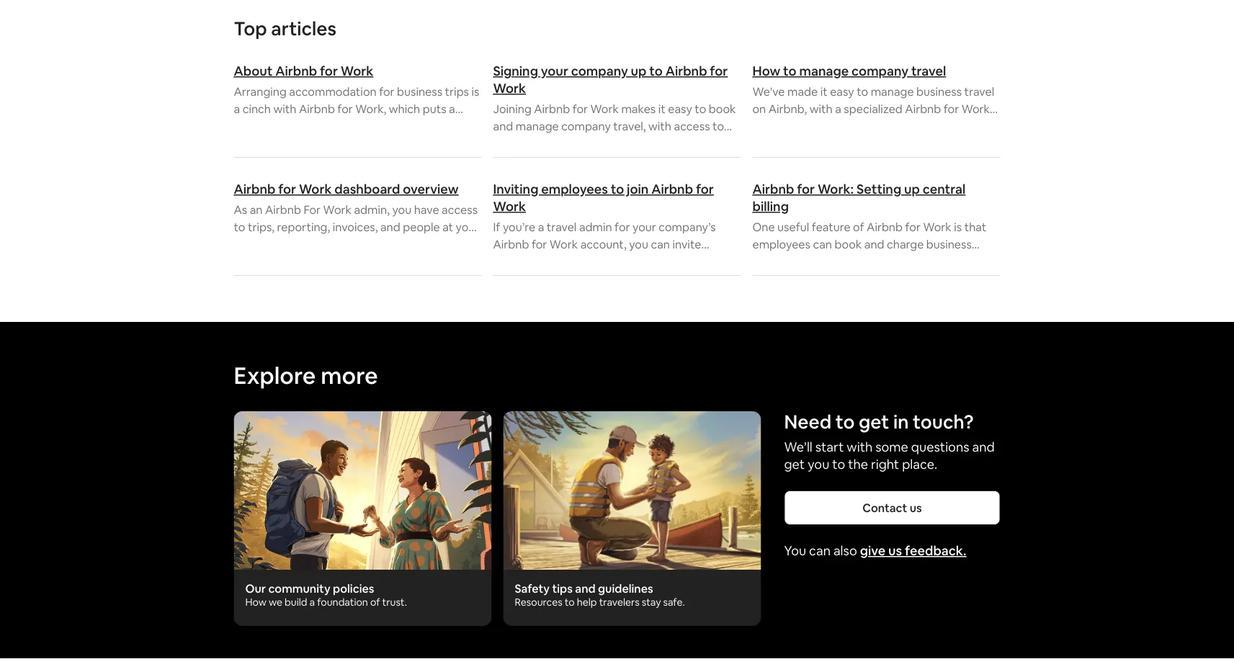 Task type: describe. For each thing, give the bounding box(es) containing it.
give
[[860, 542, 885, 559]]

feedback.
[[905, 542, 966, 559]]

work inside how to manage company travel we've made it easy to manage business travel on airbnb, with a specialized airbnb for work dashboard that you can access from your personal …
[[961, 101, 990, 116]]

your down colleagues
[[511, 271, 535, 286]]

access inside airbnb for work dashboard overview as an airbnb for work admin, you have access to trips, reporting, invoices, and people at your place of employment. simply go to your profil…
[[442, 202, 478, 217]]

right
[[871, 456, 899, 473]]

simply
[[352, 237, 387, 251]]

inviting employees to join airbnb for work link
[[493, 181, 741, 215]]

company's
[[659, 219, 716, 234]]

company up world
[[561, 119, 611, 133]]

al…
[[269, 136, 286, 151]]

top
[[234, 17, 267, 41]]

dashboard inside airbnb for work dashboard overview as an airbnb for work admin, you have access to trips, reporting, invoices, and people at your place of employment. simply go to your profil…
[[335, 181, 400, 198]]

it inside signing your company up to airbnb for work joining airbnb for work makes it easy to book and manage company travel, with access to listings around the world for short or extended busi…
[[658, 101, 665, 116]]

selection
[[292, 119, 340, 133]]

and inside airbnb for work dashboard overview as an airbnb for work admin, you have access to trips, reporting, invoices, and people at your place of employment. simply go to your profil…
[[380, 219, 400, 234]]

employment.
[[279, 237, 349, 251]]

airbnb,
[[768, 101, 807, 116]]

your down the inviting employees to join airbnb for work link
[[632, 219, 656, 234]]

that inside airbnb for work: setting up central billing one useful feature of airbnb for work is that employees can book and charge business travel to a company credit card. this takes the hassle …
[[964, 219, 986, 234]]

airbnb for work: setting up central billing link
[[752, 181, 1000, 215]]

1 vertical spatial invite
[[665, 254, 694, 269]]

world
[[593, 136, 623, 151]]

it inside how to manage company travel we've made it easy to manage business travel on airbnb, with a specialized airbnb for work dashboard that you can access from your personal …
[[820, 84, 828, 99]]

the inside airbnb for work: setting up central billing one useful feature of airbnb for work is that employees can book and charge business travel to a company credit card. this takes the hassle …
[[978, 254, 996, 269]]

we've
[[752, 84, 785, 99]]

a right puts
[[449, 101, 455, 116]]

1 horizontal spatial get
[[859, 410, 889, 434]]

of inside the our community policies how we build a foundation of trust.
[[370, 596, 380, 609]]

at
[[442, 219, 453, 234]]

arranging
[[234, 84, 287, 99]]

by
[[587, 254, 601, 269]]

busi…
[[493, 153, 523, 168]]

billing
[[752, 198, 789, 215]]

to inside safety tips and guidelines resources to help travelers stay safe.
[[565, 596, 575, 609]]

can inside inviting employees to join airbnb for work if you're a travel admin for your company's airbnb for work account, you can invite colleagues to join by creating an invite page for your c…
[[651, 237, 670, 251]]

our community policies how we build a foundation of trust.
[[245, 581, 407, 609]]

feature
[[812, 219, 850, 234]]

company inside how to manage company travel we've made it easy to manage business travel on airbnb, with a specialized airbnb for work dashboard that you can access from your personal …
[[852, 63, 908, 80]]

contact us
[[862, 500, 922, 515]]

signing
[[493, 63, 538, 80]]

place
[[234, 237, 263, 251]]

access inside signing your company up to airbnb for work joining airbnb for work makes it easy to book and manage company travel, with access to listings around the world for short or extended busi…
[[674, 119, 710, 133]]

inviting
[[493, 181, 538, 198]]

book inside airbnb for work: setting up central billing one useful feature of airbnb for work is that employees can book and charge business travel to a company credit card. this takes the hassle …
[[835, 237, 862, 251]]

employees inside inviting employees to join airbnb for work if you're a travel admin for your company's airbnb for work account, you can invite colleagues to join by creating an invite page for your c…
[[541, 181, 608, 198]]

you're
[[503, 219, 535, 234]]

you can also give us feedback.
[[784, 542, 966, 559]]

invoices,
[[333, 219, 378, 234]]

0 vertical spatial invite
[[673, 237, 701, 251]]

puts
[[423, 101, 446, 116]]

guidelines
[[598, 581, 653, 596]]

central
[[923, 181, 966, 198]]

1 vertical spatial get
[[784, 456, 805, 473]]

worldwide
[[234, 119, 289, 133]]

go
[[389, 237, 403, 251]]

setting
[[856, 181, 901, 198]]

hotels
[[234, 136, 266, 151]]

1 vertical spatial join
[[566, 254, 585, 269]]

you inside need to get in touch? we'll start with some questions and get you to the right place.
[[808, 456, 829, 473]]

with inside need to get in touch? we'll start with some questions and get you to the right place.
[[847, 439, 873, 456]]

and inside need to get in touch? we'll start with some questions and get you to the right place.
[[972, 439, 995, 456]]

we
[[269, 596, 282, 609]]

cinch
[[243, 101, 271, 116]]

we'll
[[784, 439, 812, 456]]

also
[[833, 542, 857, 559]]

need
[[784, 410, 831, 434]]

up inside airbnb for work: setting up central billing one useful feature of airbnb for work is that employees can book and charge business travel to a company credit card. this takes the hassle …
[[904, 181, 920, 198]]

stay
[[642, 596, 661, 609]]

boutique
[[417, 119, 465, 133]]

can inside airbnb for work: setting up central billing one useful feature of airbnb for work is that employees can book and charge business travel to a company credit card. this takes the hassle …
[[813, 237, 832, 251]]

1 horizontal spatial us
[[910, 500, 922, 515]]

about airbnb for work arranging accommodation for business trips is a cinch with airbnb for work, which puts a worldwide selection of homes and boutique hotels al…
[[234, 63, 479, 151]]

of inside airbnb for work dashboard overview as an airbnb for work admin, you have access to trips, reporting, invoices, and people at your place of employment. simply go to your profil…
[[265, 237, 276, 251]]

airbnb for work dashboard overview as an airbnb for work admin, you have access to trips, reporting, invoices, and people at your place of employment. simply go to your profil…
[[234, 181, 481, 251]]

help
[[577, 596, 597, 609]]

signing your company up to airbnb for work link
[[493, 63, 741, 97]]

your up profil…
[[456, 219, 479, 234]]

contact
[[862, 500, 907, 515]]

useful
[[777, 219, 809, 234]]

… inside airbnb for work: setting up central billing one useful feature of airbnb for work is that employees can book and charge business travel to a company credit card. this takes the hassle …
[[788, 271, 796, 286]]

travel,
[[613, 119, 646, 133]]

travel inside inviting employees to join airbnb for work if you're a travel admin for your company's airbnb for work account, you can invite colleagues to join by creating an invite page for your c…
[[547, 219, 577, 234]]

top articles
[[234, 17, 336, 41]]

company up makes
[[571, 63, 628, 80]]

book inside signing your company up to airbnb for work joining airbnb for work makes it easy to book and manage company travel, with access to listings around the world for short or extended busi…
[[709, 101, 736, 116]]

which
[[389, 101, 420, 116]]

inviting employees to join airbnb for work if you're a travel admin for your company's airbnb for work account, you can invite colleagues to join by creating an invite page for your c…
[[493, 181, 723, 286]]

access inside how to manage company travel we've made it easy to manage business travel on airbnb, with a specialized airbnb for work dashboard that you can access from your personal …
[[880, 119, 916, 133]]

on
[[752, 101, 766, 116]]

to inside airbnb for work: setting up central billing one useful feature of airbnb for work is that employees can book and charge business travel to a company credit card. this takes the hassle …
[[785, 254, 796, 269]]

travel inside airbnb for work: setting up central billing one useful feature of airbnb for work is that employees can book and charge business travel to a company credit card. this takes the hassle …
[[752, 254, 782, 269]]

in
[[893, 410, 909, 434]]

airbnb for work: setting up central billing one useful feature of airbnb for work is that employees can book and charge business travel to a company credit card. this takes the hassle …
[[752, 181, 996, 286]]

foundation
[[317, 596, 368, 609]]

you inside how to manage company travel we've made it easy to manage business travel on airbnb, with a specialized airbnb for work dashboard that you can access from your personal …
[[837, 119, 856, 133]]

is inside about airbnb for work arranging accommodation for business trips is a cinch with airbnb for work, which puts a worldwide selection of homes and boutique hotels al…
[[471, 84, 479, 99]]

if
[[493, 219, 500, 234]]

around
[[532, 136, 570, 151]]

with inside about airbnb for work arranging accommodation for business trips is a cinch with airbnb for work, which puts a worldwide selection of homes and boutique hotels al…
[[273, 101, 296, 116]]

about airbnb for work link
[[234, 63, 482, 80]]

the inside need to get in touch? we'll start with some questions and get you to the right place.
[[848, 456, 868, 473]]

manage inside signing your company up to airbnb for work joining airbnb for work makes it easy to book and manage company travel, with access to listings around the world for short or extended busi…
[[516, 119, 559, 133]]

account,
[[580, 237, 627, 251]]

page
[[696, 254, 723, 269]]

with inside signing your company up to airbnb for work joining airbnb for work makes it easy to book and manage company travel, with access to listings around the world for short or extended busi…
[[648, 119, 671, 133]]

contact us link
[[784, 491, 1000, 525]]

of inside about airbnb for work arranging accommodation for business trips is a cinch with airbnb for work, which puts a worldwide selection of homes and boutique hotels al…
[[342, 119, 354, 133]]

trust.
[[382, 596, 407, 609]]

have
[[414, 202, 439, 217]]

you inside airbnb for work dashboard overview as an airbnb for work admin, you have access to trips, reporting, invoices, and people at your place of employment. simply go to your profil…
[[392, 202, 411, 217]]



Task type: vqa. For each thing, say whether or not it's contained in the screenshot.
invite
yes



Task type: locate. For each thing, give the bounding box(es) containing it.
easy up the specialized
[[830, 84, 854, 99]]

1 vertical spatial employees
[[752, 237, 810, 251]]

0 vertical spatial …
[[801, 136, 809, 151]]

business up the 'from'
[[916, 84, 962, 99]]

a inside inviting employees to join airbnb for work if you're a travel admin for your company's airbnb for work account, you can invite colleagues to join by creating an invite page for your c…
[[538, 219, 544, 234]]

access up at
[[442, 202, 478, 217]]

it right makes
[[658, 101, 665, 116]]

your inside signing your company up to airbnb for work joining airbnb for work makes it easy to book and manage company travel, with access to listings around the world for short or extended busi…
[[541, 63, 568, 80]]

0 vertical spatial that
[[812, 119, 834, 133]]

and inside airbnb for work: setting up central billing one useful feature of airbnb for work is that employees can book and charge business travel to a company credit card. this takes the hassle …
[[864, 237, 884, 251]]

0 horizontal spatial that
[[812, 119, 834, 133]]

your right signing at the left top of the page
[[541, 63, 568, 80]]

that
[[812, 119, 834, 133], [964, 219, 986, 234]]

place.
[[902, 456, 937, 473]]

how inside the our community policies how we build a foundation of trust.
[[245, 596, 267, 609]]

easy up or
[[668, 101, 692, 116]]

manage down how to manage company travel link
[[871, 84, 914, 99]]

safe.
[[663, 596, 685, 609]]

dashboard up personal
[[752, 119, 809, 133]]

us right give on the bottom of page
[[888, 542, 902, 559]]

0 vertical spatial an
[[250, 202, 263, 217]]

and right tips
[[575, 581, 596, 596]]

employees up 'admin'
[[541, 181, 608, 198]]

0 horizontal spatial it
[[658, 101, 665, 116]]

a down useful
[[799, 254, 805, 269]]

and inside safety tips and guidelines resources to help travelers stay safe.
[[575, 581, 596, 596]]

explore
[[234, 360, 316, 390]]

card.
[[894, 254, 920, 269]]

work:
[[818, 181, 854, 198]]

easy inside signing your company up to airbnb for work joining airbnb for work makes it easy to book and manage company travel, with access to listings around the world for short or extended busi…
[[668, 101, 692, 116]]

access up or
[[674, 119, 710, 133]]

short
[[643, 136, 671, 151]]

employees
[[541, 181, 608, 198], [752, 237, 810, 251]]

extended
[[688, 136, 739, 151]]

business up takes
[[926, 237, 972, 251]]

0 vertical spatial easy
[[830, 84, 854, 99]]

of down the trips,
[[265, 237, 276, 251]]

your inside how to manage company travel we've made it easy to manage business travel on airbnb, with a specialized airbnb for work dashboard that you can access from your personal …
[[947, 119, 970, 133]]

you left have
[[392, 202, 411, 217]]

is inside airbnb for work: setting up central billing one useful feature of airbnb for work is that employees can book and charge business travel to a company credit card. this takes the hassle …
[[954, 219, 962, 234]]

invite left page
[[665, 254, 694, 269]]

invite down company's
[[673, 237, 701, 251]]

listings
[[493, 136, 530, 151]]

of inside airbnb for work: setting up central billing one useful feature of airbnb for work is that employees can book and charge business travel to a company credit card. this takes the hassle …
[[853, 219, 864, 234]]

0 vertical spatial employees
[[541, 181, 608, 198]]

you inside inviting employees to join airbnb for work if you're a travel admin for your company's airbnb for work account, you can invite colleagues to join by creating an invite page for your c…
[[629, 237, 648, 251]]

people
[[403, 219, 440, 234]]

travelers
[[599, 596, 639, 609]]

up left central
[[904, 181, 920, 198]]

of right feature
[[853, 219, 864, 234]]

join
[[627, 181, 649, 198], [566, 254, 585, 269]]

2 horizontal spatial manage
[[871, 84, 914, 99]]

can down company's
[[651, 237, 670, 251]]

manage
[[799, 63, 849, 80], [871, 84, 914, 99], [516, 119, 559, 133]]

1 vertical spatial …
[[788, 271, 796, 286]]

admin
[[579, 219, 612, 234]]

company down feature
[[808, 254, 857, 269]]

1 vertical spatial the
[[978, 254, 996, 269]]

tips
[[552, 581, 573, 596]]

safety
[[515, 581, 550, 596]]

dashboard inside how to manage company travel we've made it easy to manage business travel on airbnb, with a specialized airbnb for work dashboard that you can access from your personal …
[[752, 119, 809, 133]]

explore more
[[234, 360, 378, 390]]

company
[[571, 63, 628, 80], [852, 63, 908, 80], [561, 119, 611, 133], [808, 254, 857, 269]]

manage up around
[[516, 119, 559, 133]]

1 horizontal spatial it
[[820, 84, 828, 99]]

0 vertical spatial manage
[[799, 63, 849, 80]]

how to manage company travel link
[[752, 63, 1000, 80]]

up
[[631, 63, 647, 80], [904, 181, 920, 198]]

how inside how to manage company travel we've made it easy to manage business travel on airbnb, with a specialized airbnb for work dashboard that you can access from your personal …
[[752, 63, 780, 80]]

and down which
[[394, 119, 414, 133]]

one
[[752, 219, 775, 234]]

dashboard up admin,
[[335, 181, 400, 198]]

1 horizontal spatial that
[[964, 219, 986, 234]]

0 horizontal spatial dashboard
[[335, 181, 400, 198]]

how
[[752, 63, 780, 80], [245, 596, 267, 609]]

0 vertical spatial book
[[709, 101, 736, 116]]

1 vertical spatial book
[[835, 237, 862, 251]]

how up the we've
[[752, 63, 780, 80]]

2 horizontal spatial access
[[880, 119, 916, 133]]

of left trust.
[[370, 596, 380, 609]]

the
[[572, 136, 590, 151], [978, 254, 996, 269], [848, 456, 868, 473]]

your down people
[[420, 237, 443, 251]]

a inside how to manage company travel we've made it easy to manage business travel on airbnb, with a specialized airbnb for work dashboard that you can access from your personal …
[[835, 101, 841, 116]]

0 horizontal spatial access
[[442, 202, 478, 217]]

with right start
[[847, 439, 873, 456]]

1 horizontal spatial dashboard
[[752, 119, 809, 133]]

1 horizontal spatial join
[[627, 181, 649, 198]]

build
[[285, 596, 307, 609]]

colleagues
[[493, 254, 550, 269]]

is up takes
[[954, 219, 962, 234]]

that down made
[[812, 119, 834, 133]]

0 horizontal spatial us
[[888, 542, 902, 559]]

with
[[273, 101, 296, 116], [809, 101, 833, 116], [648, 119, 671, 133], [847, 439, 873, 456]]

0 vertical spatial how
[[752, 63, 780, 80]]

1 vertical spatial is
[[954, 219, 962, 234]]

1 horizontal spatial how
[[752, 63, 780, 80]]

touch?
[[913, 410, 974, 434]]

an inside inviting employees to join airbnb for work if you're a travel admin for your company's airbnb for work account, you can invite colleagues to join by creating an invite page for your c…
[[650, 254, 662, 269]]

can right you
[[809, 542, 831, 559]]

easy inside how to manage company travel we've made it easy to manage business travel on airbnb, with a specialized airbnb for work dashboard that you can access from your personal …
[[830, 84, 854, 99]]

0 horizontal spatial get
[[784, 456, 805, 473]]

safety tips and guidelines resources to help travelers stay safe.
[[515, 581, 685, 609]]

questions
[[911, 439, 969, 456]]

1 horizontal spatial easy
[[830, 84, 854, 99]]

employees down useful
[[752, 237, 810, 251]]

an right creating
[[650, 254, 662, 269]]

homes
[[356, 119, 392, 133]]

for inside how to manage company travel we've made it easy to manage business travel on airbnb, with a specialized airbnb for work dashboard that you can access from your personal …
[[944, 101, 959, 116]]

0 horizontal spatial book
[[709, 101, 736, 116]]

and inside signing your company up to airbnb for work joining airbnb for work makes it easy to book and manage company travel, with access to listings around the world for short or extended busi…
[[493, 119, 513, 133]]

that up takes
[[964, 219, 986, 234]]

accommodation
[[289, 84, 377, 99]]

access
[[674, 119, 710, 133], [880, 119, 916, 133], [442, 202, 478, 217]]

… inside how to manage company travel we've made it easy to manage business travel on airbnb, with a specialized airbnb for work dashboard that you can access from your personal …
[[801, 136, 809, 151]]

the left 'right'
[[848, 456, 868, 473]]

signing your company up to airbnb for work joining airbnb for work makes it easy to book and manage company travel, with access to listings around the world for short or extended busi…
[[493, 63, 739, 168]]

1 horizontal spatial up
[[904, 181, 920, 198]]

0 horizontal spatial …
[[788, 271, 796, 286]]

for
[[320, 63, 338, 80], [710, 63, 728, 80], [379, 84, 394, 99], [337, 101, 353, 116], [572, 101, 588, 116], [944, 101, 959, 116], [625, 136, 641, 151], [278, 181, 296, 198], [696, 181, 714, 198], [797, 181, 815, 198], [615, 219, 630, 234], [905, 219, 921, 234], [532, 237, 547, 251], [493, 271, 509, 286]]

1 horizontal spatial is
[[954, 219, 962, 234]]

get down 'we'll'
[[784, 456, 805, 473]]

0 vertical spatial is
[[471, 84, 479, 99]]

personal
[[752, 136, 798, 151]]

0 vertical spatial join
[[627, 181, 649, 198]]

join down short
[[627, 181, 649, 198]]

up inside signing your company up to airbnb for work joining airbnb for work makes it easy to book and manage company travel, with access to listings around the world for short or extended busi…
[[631, 63, 647, 80]]

with right cinch
[[273, 101, 296, 116]]

trips,
[[248, 219, 275, 234]]

trips
[[445, 84, 469, 99]]

for
[[304, 202, 321, 217]]

can down the specialized
[[858, 119, 877, 133]]

1 horizontal spatial book
[[835, 237, 862, 251]]

1 horizontal spatial …
[[801, 136, 809, 151]]

or
[[674, 136, 685, 151]]

you down start
[[808, 456, 829, 473]]

work
[[341, 63, 373, 80], [493, 80, 526, 97], [590, 101, 619, 116], [961, 101, 990, 116], [299, 181, 332, 198], [493, 198, 526, 215], [323, 202, 352, 217], [923, 219, 951, 234], [550, 237, 578, 251]]

1 horizontal spatial access
[[674, 119, 710, 133]]

give us feedback. link
[[860, 542, 966, 559]]

2 vertical spatial the
[[848, 456, 868, 473]]

can down feature
[[813, 237, 832, 251]]

a right you're
[[538, 219, 544, 234]]

manage up made
[[799, 63, 849, 80]]

how to manage company travel we've made it easy to manage business travel on airbnb, with a specialized airbnb for work dashboard that you can access from your personal …
[[752, 63, 994, 151]]

specialized
[[844, 101, 903, 116]]

0 horizontal spatial employees
[[541, 181, 608, 198]]

makes
[[621, 101, 656, 116]]

and right the questions
[[972, 439, 995, 456]]

company up the specialized
[[852, 63, 908, 80]]

an right as in the top left of the page
[[250, 202, 263, 217]]

1 vertical spatial easy
[[668, 101, 692, 116]]

business inside airbnb for work: setting up central billing one useful feature of airbnb for work is that employees can book and charge business travel to a company credit card. this takes the hassle …
[[926, 237, 972, 251]]

1 vertical spatial an
[[650, 254, 662, 269]]

a right build
[[309, 596, 315, 609]]

you
[[784, 542, 806, 559]]

0 vertical spatial it
[[820, 84, 828, 99]]

of left the homes
[[342, 119, 354, 133]]

it right made
[[820, 84, 828, 99]]

creating
[[603, 254, 647, 269]]

access down the specialized
[[880, 119, 916, 133]]

business up puts
[[397, 84, 442, 99]]

policies
[[333, 581, 374, 596]]

more
[[321, 360, 378, 390]]

travel
[[911, 63, 946, 80], [964, 84, 994, 99], [547, 219, 577, 234], [752, 254, 782, 269]]

us right 'contact'
[[910, 500, 922, 515]]

as
[[234, 202, 247, 217]]

the inside signing your company up to airbnb for work joining airbnb for work makes it easy to book and manage company travel, with access to listings around the world for short or extended busi…
[[572, 136, 590, 151]]

and up credit
[[864, 237, 884, 251]]

airbnb for work dashboard overview link
[[234, 181, 482, 198]]

employees inside airbnb for work: setting up central billing one useful feature of airbnb for work is that employees can book and charge business travel to a company credit card. this takes the hassle …
[[752, 237, 810, 251]]

joining
[[493, 101, 531, 116]]

the right takes
[[978, 254, 996, 269]]

0 vertical spatial the
[[572, 136, 590, 151]]

your right the 'from'
[[947, 119, 970, 133]]

0 horizontal spatial manage
[[516, 119, 559, 133]]

for inside airbnb for work dashboard overview as an airbnb for work admin, you have access to trips, reporting, invoices, and people at your place of employment. simply go to your profil…
[[278, 181, 296, 198]]

is right trips
[[471, 84, 479, 99]]

c…
[[537, 271, 552, 286]]

overview
[[403, 181, 459, 198]]

up up makes
[[631, 63, 647, 80]]

0 vertical spatial get
[[859, 410, 889, 434]]

and
[[394, 119, 414, 133], [493, 119, 513, 133], [380, 219, 400, 234], [864, 237, 884, 251], [972, 439, 995, 456], [575, 581, 596, 596]]

how left we
[[245, 596, 267, 609]]

work inside airbnb for work: setting up central billing one useful feature of airbnb for work is that employees can book and charge business travel to a company credit card. this takes the hassle …
[[923, 219, 951, 234]]

2 horizontal spatial the
[[978, 254, 996, 269]]

credit
[[860, 254, 891, 269]]

can
[[858, 119, 877, 133], [651, 237, 670, 251], [813, 237, 832, 251], [809, 542, 831, 559]]

and up go
[[380, 219, 400, 234]]

1 vertical spatial dashboard
[[335, 181, 400, 198]]

made
[[787, 84, 818, 99]]

start
[[815, 439, 844, 456]]

and up listings
[[493, 119, 513, 133]]

0 horizontal spatial easy
[[668, 101, 692, 116]]

with up short
[[648, 119, 671, 133]]

get left in
[[859, 410, 889, 434]]

1 vertical spatial that
[[964, 219, 986, 234]]

is
[[471, 84, 479, 99], [954, 219, 962, 234]]

this
[[923, 254, 944, 269]]

1 vertical spatial how
[[245, 596, 267, 609]]

0 vertical spatial dashboard
[[752, 119, 809, 133]]

airbnb inside how to manage company travel we've made it easy to manage business travel on airbnb, with a specialized airbnb for work dashboard that you can access from your personal …
[[905, 101, 941, 116]]

airbnb
[[275, 63, 317, 80], [665, 63, 707, 80], [299, 101, 335, 116], [534, 101, 570, 116], [905, 101, 941, 116], [234, 181, 275, 198], [651, 181, 693, 198], [752, 181, 794, 198], [265, 202, 301, 217], [867, 219, 903, 234], [493, 237, 529, 251]]

us
[[910, 500, 922, 515], [888, 542, 902, 559]]

1 horizontal spatial employees
[[752, 237, 810, 251]]

you up creating
[[629, 237, 648, 251]]

a inside airbnb for work: setting up central billing one useful feature of airbnb for work is that employees can book and charge business travel to a company credit card. this takes the hassle …
[[799, 254, 805, 269]]

0 horizontal spatial join
[[566, 254, 585, 269]]

1 vertical spatial up
[[904, 181, 920, 198]]

need to get in touch? we'll start with some questions and get you to the right place.
[[784, 410, 995, 473]]

0 vertical spatial up
[[631, 63, 647, 80]]

some
[[875, 439, 908, 456]]

1 vertical spatial it
[[658, 101, 665, 116]]

1 vertical spatial manage
[[871, 84, 914, 99]]

1 horizontal spatial the
[[848, 456, 868, 473]]

0 horizontal spatial is
[[471, 84, 479, 99]]

… right personal
[[801, 136, 809, 151]]

0 horizontal spatial up
[[631, 63, 647, 80]]

business inside how to manage company travel we've made it easy to manage business travel on airbnb, with a specialized airbnb for work dashboard that you can access from your personal …
[[916, 84, 962, 99]]

0 horizontal spatial how
[[245, 596, 267, 609]]

1 vertical spatial us
[[888, 542, 902, 559]]

work,
[[355, 101, 386, 116]]

0 vertical spatial us
[[910, 500, 922, 515]]

reporting,
[[277, 219, 330, 234]]

an inside airbnb for work dashboard overview as an airbnb for work admin, you have access to trips, reporting, invoices, and people at your place of employment. simply go to your profil…
[[250, 202, 263, 217]]

with down made
[[809, 101, 833, 116]]

you down the specialized
[[837, 119, 856, 133]]

… right the hassle
[[788, 271, 796, 286]]

the left world
[[572, 136, 590, 151]]

a left cinch
[[234, 101, 240, 116]]

1 horizontal spatial an
[[650, 254, 662, 269]]

admin,
[[354, 202, 390, 217]]

book down feature
[[835, 237, 862, 251]]

work inside about airbnb for work arranging accommodation for business trips is a cinch with airbnb for work, which puts a worldwide selection of homes and boutique hotels al…
[[341, 63, 373, 80]]

2 vertical spatial manage
[[516, 119, 559, 133]]

a inside the our community policies how we build a foundation of trust.
[[309, 596, 315, 609]]

and inside about airbnb for work arranging accommodation for business trips is a cinch with airbnb for work, which puts a worldwide selection of homes and boutique hotels al…
[[394, 119, 414, 133]]

0 horizontal spatial the
[[572, 136, 590, 151]]

it
[[820, 84, 828, 99], [658, 101, 665, 116]]

can inside how to manage company travel we've made it easy to manage business travel on airbnb, with a specialized airbnb for work dashboard that you can access from your personal …
[[858, 119, 877, 133]]

book up the extended
[[709, 101, 736, 116]]

company inside airbnb for work: setting up central billing one useful feature of airbnb for work is that employees can book and charge business travel to a company credit card. this takes the hassle …
[[808, 254, 857, 269]]

that inside how to manage company travel we've made it easy to manage business travel on airbnb, with a specialized airbnb for work dashboard that you can access from your personal …
[[812, 119, 834, 133]]

0 horizontal spatial an
[[250, 202, 263, 217]]

with inside how to manage company travel we've made it easy to manage business travel on airbnb, with a specialized airbnb for work dashboard that you can access from your personal …
[[809, 101, 833, 116]]

a left the specialized
[[835, 101, 841, 116]]

business inside about airbnb for work arranging accommodation for business trips is a cinch with airbnb for work, which puts a worldwide selection of homes and boutique hotels al…
[[397, 84, 442, 99]]

join left the by
[[566, 254, 585, 269]]

1 horizontal spatial manage
[[799, 63, 849, 80]]



